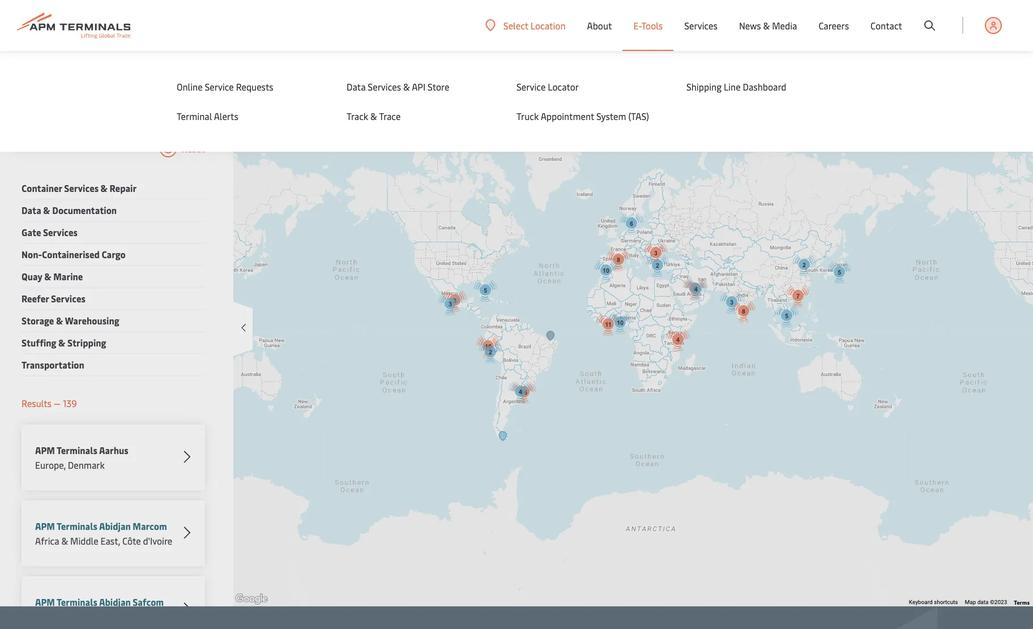 Task type: vqa. For each thing, say whether or not it's contained in the screenshot.
the top 8
yes



Task type: locate. For each thing, give the bounding box(es) containing it.
2 abidjan from the top
[[99, 596, 131, 608]]

1 vertical spatial 8
[[742, 308, 746, 315]]

truck
[[517, 110, 539, 122]]

1 vertical spatial apm
[[35, 520, 55, 533]]

1 abidjan from the top
[[99, 520, 131, 533]]

& inside "popup button"
[[763, 19, 770, 32]]

0 horizontal spatial service
[[205, 80, 234, 93]]

0 vertical spatial 5
[[838, 269, 841, 276]]

service locator link
[[517, 80, 664, 93]]

tools
[[642, 19, 663, 32]]

& for media
[[763, 19, 770, 32]]

3 terminals from the top
[[57, 596, 97, 608]]

0 vertical spatial 4
[[695, 286, 698, 293]]

& right news
[[763, 19, 770, 32]]

store
[[428, 80, 449, 93]]

4
[[695, 286, 698, 293], [676, 336, 680, 343], [519, 388, 522, 395]]

7
[[797, 293, 800, 299]]

terminals inside apm terminals abidjan marcom africa & middle east, côte d'ivoire
[[57, 520, 97, 533]]

1 terminals from the top
[[57, 444, 97, 457]]

services
[[685, 19, 718, 32], [368, 80, 401, 93], [64, 182, 99, 194], [43, 226, 78, 239], [51, 292, 85, 305]]

& for warehousing
[[56, 314, 63, 327]]

africa
[[35, 535, 59, 547]]

2 vertical spatial 10
[[485, 343, 492, 350]]

service up "truck"
[[517, 80, 546, 93]]

5
[[838, 269, 841, 276], [484, 287, 487, 294], [785, 312, 789, 319]]

& up gate services
[[43, 204, 50, 216]]

data
[[978, 599, 989, 606]]

denmark
[[68, 459, 105, 471]]

shipping line dashboard
[[687, 80, 787, 93]]

container services & repair button
[[22, 181, 137, 196]]

documentation
[[52, 204, 117, 216]]

1 vertical spatial 10
[[617, 319, 624, 326]]

services for container services & repair
[[64, 182, 99, 194]]

apm
[[35, 444, 55, 457], [35, 520, 55, 533], [35, 596, 55, 608]]

2 terminals from the top
[[57, 520, 97, 533]]

2 horizontal spatial 3
[[730, 299, 734, 306]]

quay & marine button
[[22, 269, 83, 284]]

data up track
[[347, 80, 366, 93]]

10
[[603, 267, 610, 274], [617, 319, 624, 326], [485, 343, 492, 350]]

0 horizontal spatial 5
[[484, 287, 487, 294]]

services down the data & documentation button
[[43, 226, 78, 239]]

2 service from the left
[[517, 80, 546, 93]]

apm inside apm terminals abidjan marcom africa & middle east, côte d'ivoire
[[35, 520, 55, 533]]

reefer services button
[[22, 291, 85, 307]]

1 horizontal spatial 5
[[785, 312, 789, 319]]

0 vertical spatial 10
[[603, 267, 610, 274]]

terms link
[[1014, 599, 1030, 607]]

& right storage
[[56, 314, 63, 327]]

online
[[177, 80, 203, 93]]

reset
[[179, 142, 205, 155]]

0 horizontal spatial data
[[22, 204, 41, 216]]

services inside 'button'
[[64, 182, 99, 194]]

gate services button
[[22, 225, 78, 240]]

&
[[763, 19, 770, 32], [403, 80, 410, 93], [371, 110, 377, 122], [101, 182, 108, 194], [43, 204, 50, 216], [44, 270, 51, 283], [56, 314, 63, 327], [58, 337, 65, 349], [61, 535, 68, 547]]

0 horizontal spatial 6
[[630, 220, 633, 227]]

terminal
[[177, 110, 212, 122]]

non-
[[22, 248, 42, 261]]

0 vertical spatial data
[[347, 80, 366, 93]]

services up documentation
[[64, 182, 99, 194]]

marcom
[[133, 520, 167, 533]]

select
[[504, 19, 529, 31]]

0 vertical spatial abidjan
[[99, 520, 131, 533]]

news & media button
[[739, 0, 797, 51]]

1 horizontal spatial 6
[[693, 285, 697, 292]]

about button
[[587, 0, 612, 51]]

& right africa
[[61, 535, 68, 547]]

news
[[739, 19, 761, 32]]

stuffing & stripping button
[[22, 335, 106, 351]]

1 horizontal spatial 10
[[603, 267, 610, 274]]

services for reefer services
[[51, 292, 85, 305]]

services up trace on the top of the page
[[368, 80, 401, 93]]

track
[[347, 110, 368, 122]]

cargo
[[102, 248, 126, 261]]

& left api
[[403, 80, 410, 93]]

1 vertical spatial data
[[22, 204, 41, 216]]

terminals inside apm terminals aarhus europe, denmark
[[57, 444, 97, 457]]

abidjan left safcom
[[99, 596, 131, 608]]

data up gate
[[22, 204, 41, 216]]

2
[[803, 261, 806, 268], [656, 262, 660, 269], [453, 297, 457, 304], [489, 349, 492, 356]]

terminals
[[57, 444, 97, 457], [57, 520, 97, 533], [57, 596, 97, 608]]

3 apm from the top
[[35, 596, 55, 608]]

1 vertical spatial 6
[[693, 285, 697, 292]]

& left trace on the top of the page
[[371, 110, 377, 122]]

2 vertical spatial apm
[[35, 596, 55, 608]]

services inside button
[[51, 292, 85, 305]]

data for data & documentation
[[22, 204, 41, 216]]

1 horizontal spatial service
[[517, 80, 546, 93]]

apm for apm terminals abidjan marcom
[[35, 520, 55, 533]]

2 horizontal spatial 5
[[838, 269, 841, 276]]

0 vertical spatial apm
[[35, 444, 55, 457]]

keyboard shortcuts button
[[909, 599, 958, 607]]

services inside button
[[43, 226, 78, 239]]

terminals for africa
[[57, 520, 97, 533]]

0 vertical spatial 8
[[617, 256, 620, 263]]

2 horizontal spatial 4
[[695, 286, 698, 293]]

gate services
[[22, 226, 78, 239]]

storage & warehousing button
[[22, 313, 119, 329]]

track & trace
[[347, 110, 401, 122]]

abidjan
[[99, 520, 131, 533], [99, 596, 131, 608]]

1 vertical spatial abidjan
[[99, 596, 131, 608]]

6
[[630, 220, 633, 227], [693, 285, 697, 292]]

abidjan for safcom
[[99, 596, 131, 608]]

line
[[724, 80, 741, 93]]

services down marine
[[51, 292, 85, 305]]

map region
[[180, 43, 1033, 623]]

1 vertical spatial terminals
[[57, 520, 97, 533]]

abidjan inside apm terminals abidjan marcom africa & middle east, côte d'ivoire
[[99, 520, 131, 533]]

0 vertical spatial 6
[[630, 220, 633, 227]]

keyboard shortcuts
[[909, 599, 958, 606]]

& right quay
[[44, 270, 51, 283]]

services for gate services
[[43, 226, 78, 239]]

data inside button
[[22, 204, 41, 216]]

8
[[617, 256, 620, 263], [742, 308, 746, 315]]

1 apm from the top
[[35, 444, 55, 457]]

2 apm from the top
[[35, 520, 55, 533]]

careers button
[[819, 0, 849, 51]]

container services & repair
[[22, 182, 137, 194]]

& for trace
[[371, 110, 377, 122]]

2 horizontal spatial 10
[[617, 319, 624, 326]]

côte
[[122, 535, 141, 547]]

& right stuffing
[[58, 337, 65, 349]]

data services & api store
[[347, 80, 449, 93]]

1 vertical spatial 5
[[484, 287, 487, 294]]

1 vertical spatial 4
[[676, 336, 680, 343]]

apm terminals abidjan safcom link
[[22, 577, 205, 629]]

apm inside apm terminals aarhus europe, denmark
[[35, 444, 55, 457]]

appointment
[[541, 110, 594, 122]]

service right online
[[205, 80, 234, 93]]

europe,
[[35, 459, 66, 471]]

1 horizontal spatial data
[[347, 80, 366, 93]]

0 vertical spatial terminals
[[57, 444, 97, 457]]

abidjan up east,
[[99, 520, 131, 533]]

service
[[205, 80, 234, 93], [517, 80, 546, 93]]

0 horizontal spatial 4
[[519, 388, 522, 395]]

2 vertical spatial terminals
[[57, 596, 97, 608]]

3 inside 5 3
[[730, 299, 734, 306]]

5 3
[[484, 287, 734, 306]]

aarhus
[[99, 444, 128, 457]]



Task type: describe. For each thing, give the bounding box(es) containing it.
system
[[597, 110, 626, 122]]

terminal alerts link
[[177, 110, 324, 122]]

services for data services & api store
[[368, 80, 401, 93]]

media
[[772, 19, 797, 32]]

2 vertical spatial 4
[[519, 388, 522, 395]]

5 inside 5 3
[[484, 287, 487, 294]]

©2023
[[990, 599, 1008, 606]]

online service requests
[[177, 80, 273, 93]]

e-tools button
[[634, 0, 663, 51]]

online service requests link
[[177, 80, 324, 93]]

truck appointment system (tas)
[[517, 110, 649, 122]]

e-tools
[[634, 19, 663, 32]]

0 horizontal spatial 10
[[485, 343, 492, 350]]

contact
[[871, 19, 903, 32]]

keyboard
[[909, 599, 933, 606]]

map data ©2023
[[965, 599, 1008, 606]]

marine
[[53, 270, 83, 283]]

apm terminals abidjan marcom africa & middle east, côte d'ivoire
[[35, 520, 172, 547]]

results
[[22, 397, 52, 410]]

apm for apm terminals aarhus
[[35, 444, 55, 457]]

shipping
[[687, 80, 722, 93]]

terminals inside apm terminals abidjan safcom link
[[57, 596, 97, 608]]

api
[[412, 80, 426, 93]]

& for documentation
[[43, 204, 50, 216]]

safcom
[[133, 596, 164, 608]]

—
[[54, 397, 61, 410]]

storage
[[22, 314, 54, 327]]

gate
[[22, 226, 41, 239]]

reefer services
[[22, 292, 85, 305]]

(tas)
[[629, 110, 649, 122]]

stuffing & stripping
[[22, 337, 106, 349]]

warehousing
[[65, 314, 119, 327]]

stuffing
[[22, 337, 56, 349]]

services button
[[685, 0, 718, 51]]

2 vertical spatial 5
[[785, 312, 789, 319]]

& inside apm terminals abidjan marcom africa & middle east, côte d'ivoire
[[61, 535, 68, 547]]

map
[[965, 599, 976, 606]]

& left repair
[[101, 182, 108, 194]]

11
[[605, 321, 612, 328]]

1 service from the left
[[205, 80, 234, 93]]

repair
[[110, 182, 137, 194]]

& for marine
[[44, 270, 51, 283]]

locator
[[548, 80, 579, 93]]

stripping
[[67, 337, 106, 349]]

0 horizontal spatial 3
[[449, 301, 452, 307]]

truck appointment system (tas) link
[[517, 110, 664, 122]]

16
[[521, 389, 528, 396]]

contact button
[[871, 0, 903, 51]]

transportation button
[[22, 358, 84, 373]]

select location button
[[485, 19, 566, 31]]

1 horizontal spatial 4
[[676, 336, 680, 343]]

google image
[[233, 592, 270, 607]]

containerised
[[42, 248, 100, 261]]

storage & warehousing
[[22, 314, 119, 327]]

middle
[[70, 535, 98, 547]]

data services & api store link
[[347, 80, 494, 93]]

terminal alerts
[[177, 110, 238, 122]]

data for data services & api store
[[347, 80, 366, 93]]

news & media
[[739, 19, 797, 32]]

shortcuts
[[934, 599, 958, 606]]

quay
[[22, 270, 42, 283]]

services right tools
[[685, 19, 718, 32]]

reset button
[[22, 141, 205, 160]]

careers
[[819, 19, 849, 32]]

reefer
[[22, 292, 49, 305]]

apm terminals aarhus europe, denmark
[[35, 444, 128, 471]]

terminals for denmark
[[57, 444, 97, 457]]

alerts
[[214, 110, 238, 122]]

container
[[22, 182, 62, 194]]

terms
[[1014, 599, 1030, 607]]

1 horizontal spatial 3
[[654, 250, 658, 256]]

data & documentation
[[22, 204, 117, 216]]

results — 139
[[22, 397, 77, 410]]

dashboard
[[743, 80, 787, 93]]

about
[[587, 19, 612, 32]]

apm terminals abidjan safcom
[[35, 596, 164, 608]]

& for stripping
[[58, 337, 65, 349]]

non-containerised cargo button
[[22, 247, 126, 262]]

location
[[531, 19, 566, 31]]

service locator
[[517, 80, 579, 93]]

non-containerised cargo
[[22, 248, 126, 261]]

requests
[[236, 80, 273, 93]]

data & documentation button
[[22, 203, 117, 218]]

0 horizontal spatial 8
[[617, 256, 620, 263]]

transportation
[[22, 359, 84, 371]]

1 horizontal spatial 8
[[742, 308, 746, 315]]

track & trace link
[[347, 110, 494, 122]]

d'ivoire
[[143, 535, 172, 547]]

abidjan for marcom
[[99, 520, 131, 533]]

quay & marine
[[22, 270, 83, 283]]



